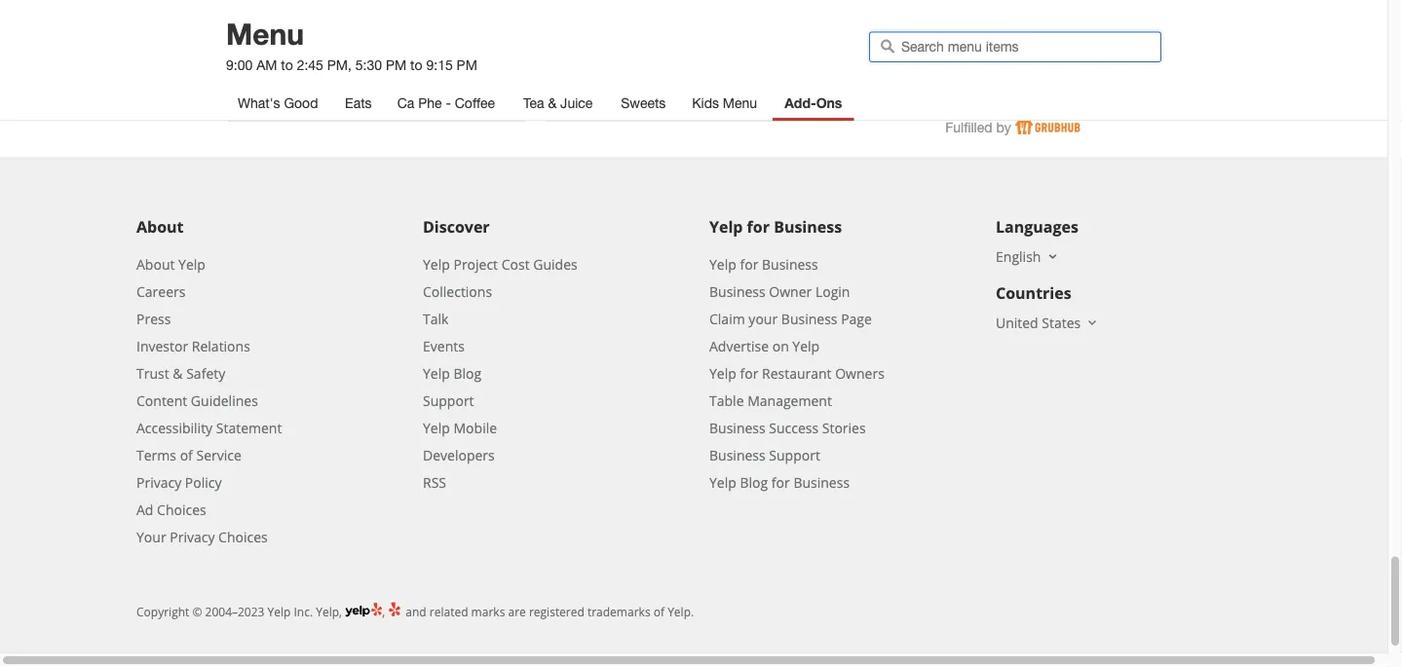 Task type: vqa. For each thing, say whether or not it's contained in the screenshot.
the associated with Didn't know much about the place but tried it on a short visit to Austin. It's a pretty place with a relaxed atmosphere. The food is a variety of appetizers, salads, sandwiches, and is all plated nicely and well prepared.
no



Task type: locate. For each thing, give the bounding box(es) containing it.
privacy down ad choices link
[[170, 528, 215, 546]]

business success stories link
[[709, 418, 866, 437]]

ad choices link
[[136, 500, 206, 519]]

about for about yelp careers press investor relations trust & safety content guidelines accessibility statement terms of service privacy policy ad choices your privacy choices
[[136, 255, 175, 273]]

tea & juice
[[523, 95, 593, 111]]

terms of service link
[[136, 446, 241, 464]]

16 chevron down v2 image inside english popup button
[[1045, 249, 1060, 264]]

1 vertical spatial 16 chevron down v2 image
[[1085, 315, 1100, 331]]

0 vertical spatial choices
[[157, 500, 206, 519]]

terms
[[136, 446, 176, 464]]

1 horizontal spatial &
[[548, 95, 557, 111]]

1 horizontal spatial coffee
[[1018, 18, 1060, 34]]

yelp down "support" link
[[423, 418, 450, 437]]

login
[[815, 282, 850, 301]]

your
[[749, 309, 778, 328]]

pm
[[386, 57, 407, 73], [457, 57, 477, 73]]

investor relations link
[[136, 337, 250, 355]]

1 vertical spatial about
[[136, 255, 175, 273]]

advertise on yelp link
[[709, 337, 820, 355]]

5:30
[[355, 57, 382, 73]]

0 vertical spatial &
[[548, 95, 557, 111]]

1 horizontal spatial 16 chevron down v2 image
[[1085, 315, 1100, 331]]

yelp up careers link
[[178, 255, 205, 273]]

menu right kids
[[723, 95, 757, 111]]

tab list containing what's good
[[226, 86, 924, 121]]

0 horizontal spatial &
[[173, 364, 183, 382]]

2:45
[[297, 57, 323, 73]]

yelp logo image
[[345, 601, 382, 620]]

0 vertical spatial of
[[180, 446, 193, 464]]

table management link
[[709, 391, 832, 410]]

9:00
[[226, 57, 253, 73]]

to left 9:15
[[410, 57, 422, 73]]

$8.00
[[1109, 18, 1143, 34], [1104, 60, 1143, 79]]

yelp project cost guides link
[[423, 255, 577, 273]]

trust & safety link
[[136, 364, 225, 382]]

privacy policy link
[[136, 473, 222, 491]]

menu inside "tab list"
[[723, 95, 757, 111]]

investor
[[136, 337, 188, 355]]

of up privacy policy link
[[180, 446, 193, 464]]

privacy down the terms
[[136, 473, 181, 491]]

pm right 9:15
[[457, 57, 477, 73]]

and related marks are registered trademarks of yelp.
[[406, 604, 694, 620]]

privacy
[[136, 473, 181, 491], [170, 528, 215, 546]]

support inside the yelp project cost guides collections talk events yelp blog support yelp mobile developers rss
[[423, 391, 474, 410]]

trust
[[136, 364, 169, 382]]

success
[[769, 418, 819, 437]]

kids menu
[[692, 95, 757, 111]]

choices down privacy policy link
[[157, 500, 206, 519]]

policy
[[185, 473, 222, 491]]

menu
[[226, 16, 304, 51], [723, 95, 757, 111]]

1 horizontal spatial to
[[410, 57, 422, 73]]

fulfilled by
[[945, 119, 1011, 135]]

& right trust
[[173, 364, 183, 382]]

support down yelp blog link
[[423, 391, 474, 410]]

press link
[[136, 309, 171, 328]]

1 vertical spatial coffee
[[455, 95, 495, 111]]

am
[[256, 57, 277, 73]]

support down success
[[769, 446, 820, 464]]

& right tea on the left top
[[548, 95, 557, 111]]

0 vertical spatial 16 chevron down v2 image
[[1045, 249, 1060, 264]]

0 horizontal spatial of
[[180, 446, 193, 464]]

menu inside menu 9:00 am to 2:45 pm, 5:30 pm to 9:15 pm
[[226, 16, 304, 51]]

coffee right -
[[455, 95, 495, 111]]

1 pm from the left
[[386, 57, 407, 73]]

0 vertical spatial support
[[423, 391, 474, 410]]

yelp,
[[316, 604, 342, 620]]

16 chevron down v2 image down languages
[[1045, 249, 1060, 264]]

choices
[[157, 500, 206, 519], [218, 528, 268, 546]]

1 horizontal spatial pm
[[457, 57, 477, 73]]

tab list
[[226, 86, 924, 121]]

ca phe - coffee
[[397, 95, 495, 111]]

coconut
[[928, 18, 984, 34]]

ca
[[397, 95, 414, 111]]

ube
[[988, 18, 1014, 34]]

choices down "policy" on the left of page
[[218, 528, 268, 546]]

united
[[996, 313, 1038, 332]]

of left yelp. in the bottom of the page
[[653, 604, 665, 620]]

yelp
[[709, 216, 743, 237], [178, 255, 205, 273], [423, 255, 450, 273], [709, 255, 736, 273], [792, 337, 820, 355], [423, 364, 450, 382], [709, 364, 736, 382], [423, 418, 450, 437], [709, 473, 736, 491], [267, 604, 291, 620]]

about up about yelp link
[[136, 216, 184, 237]]

coffee inside "tab list"
[[455, 95, 495, 111]]

business support link
[[709, 446, 820, 464]]

coffee up search menu items text field at the right
[[1018, 18, 1060, 34]]

about up careers link
[[136, 255, 175, 273]]

16 chevron down v2 image
[[1045, 249, 1060, 264], [1085, 315, 1100, 331]]

cost
[[501, 255, 530, 273]]

by
[[996, 119, 1011, 135]]

1 horizontal spatial blog
[[740, 473, 768, 491]]

menu 9:00 am to 2:45 pm, 5:30 pm to 9:15 pm
[[226, 16, 477, 73]]

0 vertical spatial blog
[[453, 364, 481, 382]]

blog
[[453, 364, 481, 382], [740, 473, 768, 491]]

1 horizontal spatial of
[[653, 604, 665, 620]]

yelp inside about yelp careers press investor relations trust & safety content guidelines accessibility statement terms of service privacy policy ad choices your privacy choices
[[178, 255, 205, 273]]

yelp down events link
[[423, 364, 450, 382]]

good
[[284, 95, 318, 111]]

pm right 5:30
[[386, 57, 407, 73]]

registered
[[529, 604, 584, 620]]

16 chevron down v2 image right states
[[1085, 315, 1100, 331]]

menu up am
[[226, 16, 304, 51]]

0 vertical spatial coffee
[[1018, 18, 1060, 34]]

0 horizontal spatial choices
[[157, 500, 206, 519]]

9:15
[[426, 57, 453, 73]]

0 horizontal spatial to
[[281, 57, 293, 73]]

copyright
[[136, 604, 189, 620]]

1 about from the top
[[136, 216, 184, 237]]

events link
[[423, 337, 465, 355]]

2 about from the top
[[136, 255, 175, 273]]

of inside about yelp careers press investor relations trust & safety content guidelines accessibility statement terms of service privacy policy ad choices your privacy choices
[[180, 446, 193, 464]]

1 vertical spatial choices
[[218, 528, 268, 546]]

service
[[196, 446, 241, 464]]

support inside yelp for business business owner login claim your business page advertise on yelp yelp for restaurant owners table management business success stories business support yelp blog for business
[[769, 446, 820, 464]]

2004–2023
[[205, 604, 264, 620]]

1 vertical spatial menu
[[723, 95, 757, 111]]

coffee
[[1018, 18, 1060, 34], [455, 95, 495, 111]]

yelp left the inc.
[[267, 604, 291, 620]]

blog inside yelp for business business owner login claim your business page advertise on yelp yelp for restaurant owners table management business success stories business support yelp blog for business
[[740, 473, 768, 491]]

0 horizontal spatial coffee
[[455, 95, 495, 111]]

1 vertical spatial blog
[[740, 473, 768, 491]]

business down 'owner'
[[781, 309, 837, 328]]

1 vertical spatial support
[[769, 446, 820, 464]]

0 horizontal spatial pm
[[386, 57, 407, 73]]

2 pm from the left
[[457, 57, 477, 73]]

support
[[423, 391, 474, 410], [769, 446, 820, 464]]

subtotal
[[888, 60, 950, 79]]

yelp up table at right
[[709, 364, 736, 382]]

1 vertical spatial &
[[173, 364, 183, 382]]

1 horizontal spatial menu
[[723, 95, 757, 111]]

eats
[[345, 95, 372, 111]]

0 vertical spatial menu
[[226, 16, 304, 51]]

blog up "support" link
[[453, 364, 481, 382]]

16 chevron down v2 image inside united states dropdown button
[[1085, 315, 1100, 331]]

about yelp link
[[136, 255, 205, 273]]

guidelines
[[191, 391, 258, 410]]

for
[[747, 216, 770, 237], [740, 255, 758, 273], [740, 364, 758, 382], [771, 473, 790, 491]]

1 horizontal spatial support
[[769, 446, 820, 464]]

0 horizontal spatial 16 chevron down v2 image
[[1045, 249, 1060, 264]]

0 horizontal spatial support
[[423, 391, 474, 410]]

0 horizontal spatial blog
[[453, 364, 481, 382]]

claim your business page link
[[709, 309, 872, 328]]

table
[[709, 391, 744, 410]]

for down advertise
[[740, 364, 758, 382]]

blog down business support link
[[740, 473, 768, 491]]

0 horizontal spatial menu
[[226, 16, 304, 51]]

add-ons
[[785, 95, 842, 111]]

to right am
[[281, 57, 293, 73]]

advertise
[[709, 337, 769, 355]]

0 vertical spatial about
[[136, 216, 184, 237]]

business
[[774, 216, 842, 237], [762, 255, 818, 273], [709, 282, 765, 301], [781, 309, 837, 328], [709, 418, 765, 437], [709, 446, 765, 464], [793, 473, 850, 491]]

collections
[[423, 282, 492, 301]]

16 chevron down v2 image for languages
[[1045, 249, 1060, 264]]

of
[[180, 446, 193, 464], [653, 604, 665, 620]]

1 vertical spatial $8.00
[[1104, 60, 1143, 79]]

yelp for business link
[[709, 255, 818, 273]]

stories
[[822, 418, 866, 437]]

about inside about yelp careers press investor relations trust & safety content guidelines accessibility statement terms of service privacy policy ad choices your privacy choices
[[136, 255, 175, 273]]

claim
[[709, 309, 745, 328]]

yelp mobile link
[[423, 418, 497, 437]]

owner
[[769, 282, 812, 301]]



Task type: describe. For each thing, give the bounding box(es) containing it.
1 vertical spatial privacy
[[170, 528, 215, 546]]

1 coconut ube coffee
[[917, 18, 1060, 34]]

related
[[430, 604, 468, 620]]

for up yelp for business link
[[747, 216, 770, 237]]

trademarks
[[587, 604, 650, 620]]

copyright © 2004–2023 yelp inc. yelp,
[[136, 604, 342, 620]]

marks
[[471, 604, 505, 620]]

banh mi
[[239, 11, 292, 27]]

1
[[917, 18, 924, 34]]

©
[[192, 604, 202, 620]]

add-
[[785, 95, 816, 111]]

business down the stories
[[793, 473, 850, 491]]

rss link
[[423, 473, 446, 491]]

0 vertical spatial $8.00
[[1109, 18, 1143, 34]]

1 to from the left
[[281, 57, 293, 73]]

inc.
[[294, 604, 313, 620]]

are
[[508, 604, 526, 620]]

tea
[[523, 95, 544, 111]]

yelp for business
[[709, 216, 842, 237]]

ad
[[136, 500, 153, 519]]

-
[[446, 95, 451, 111]]

kids
[[692, 95, 719, 111]]

phe
[[418, 95, 442, 111]]

for down business support link
[[771, 473, 790, 491]]

yelp up yelp for business link
[[709, 216, 743, 237]]

project
[[453, 255, 498, 273]]

pm,
[[327, 57, 352, 73]]

business owner login link
[[709, 282, 850, 301]]

mobile
[[453, 418, 497, 437]]

your privacy choices link
[[136, 528, 268, 546]]

yelp right on
[[792, 337, 820, 355]]

business down table at right
[[709, 418, 765, 437]]

& inside about yelp careers press investor relations trust & safety content guidelines accessibility statement terms of service privacy policy ad choices your privacy choices
[[173, 364, 183, 382]]

yelp for business business owner login claim your business page advertise on yelp yelp for restaurant owners table management business success stories business support yelp blog for business
[[709, 255, 884, 491]]

yelp blog for business link
[[709, 473, 850, 491]]

yelp up collections "link"
[[423, 255, 450, 273]]

business up yelp for business link
[[774, 216, 842, 237]]

1 vertical spatial of
[[653, 604, 665, 620]]

content guidelines link
[[136, 391, 258, 410]]

yelp blog link
[[423, 364, 481, 382]]

english
[[996, 247, 1041, 265]]

1 horizontal spatial choices
[[218, 528, 268, 546]]

coffee for ca phe - coffee
[[455, 95, 495, 111]]

owners
[[835, 364, 884, 382]]

events
[[423, 337, 465, 355]]

discover
[[423, 216, 490, 237]]

careers
[[136, 282, 186, 301]]

accessibility
[[136, 418, 213, 437]]

developers link
[[423, 446, 495, 464]]

statement
[[216, 418, 282, 437]]

what's
[[238, 95, 280, 111]]

what's good
[[238, 95, 318, 111]]

about yelp careers press investor relations trust & safety content guidelines accessibility statement terms of service privacy policy ad choices your privacy choices
[[136, 255, 282, 546]]

yelp down business support link
[[709, 473, 736, 491]]

accessibility statement link
[[136, 418, 282, 437]]

rss
[[423, 473, 446, 491]]

business up 'owner'
[[762, 255, 818, 273]]

your
[[136, 528, 166, 546]]

united states button
[[996, 313, 1100, 332]]

yelp project cost guides collections talk events yelp blog support yelp mobile developers rss
[[423, 255, 577, 491]]

juice
[[560, 95, 593, 111]]

blog inside the yelp project cost guides collections talk events yelp blog support yelp mobile developers rss
[[453, 364, 481, 382]]

and
[[406, 604, 426, 620]]

for up business owner login link
[[740, 255, 758, 273]]

page
[[841, 309, 872, 328]]

0 vertical spatial privacy
[[136, 473, 181, 491]]

business up yelp blog for business link
[[709, 446, 765, 464]]

2 to from the left
[[410, 57, 422, 73]]

on
[[772, 337, 789, 355]]

relations
[[192, 337, 250, 355]]

fulfilled
[[945, 119, 992, 135]]

16 chevron down v2 image for countries
[[1085, 315, 1100, 331]]

about for about
[[136, 216, 184, 237]]

mi
[[276, 11, 292, 27]]

,
[[382, 604, 388, 620]]

united states
[[996, 313, 1081, 332]]

yelp up claim
[[709, 255, 736, 273]]

countries
[[996, 282, 1071, 303]]

sweets
[[621, 95, 666, 111]]

talk
[[423, 309, 449, 328]]

support link
[[423, 391, 474, 410]]

& inside "tab list"
[[548, 95, 557, 111]]

yelp burst image
[[388, 601, 403, 618]]

safety
[[186, 364, 225, 382]]

guides
[[533, 255, 577, 273]]

press
[[136, 309, 171, 328]]

careers link
[[136, 282, 186, 301]]

english button
[[996, 247, 1060, 265]]

Search menu items text field
[[901, 38, 1152, 55]]

management
[[747, 391, 832, 410]]

business up claim
[[709, 282, 765, 301]]

coffee for 1 coconut ube coffee
[[1018, 18, 1060, 34]]

yelp for restaurant owners link
[[709, 364, 884, 382]]

states
[[1042, 313, 1081, 332]]



